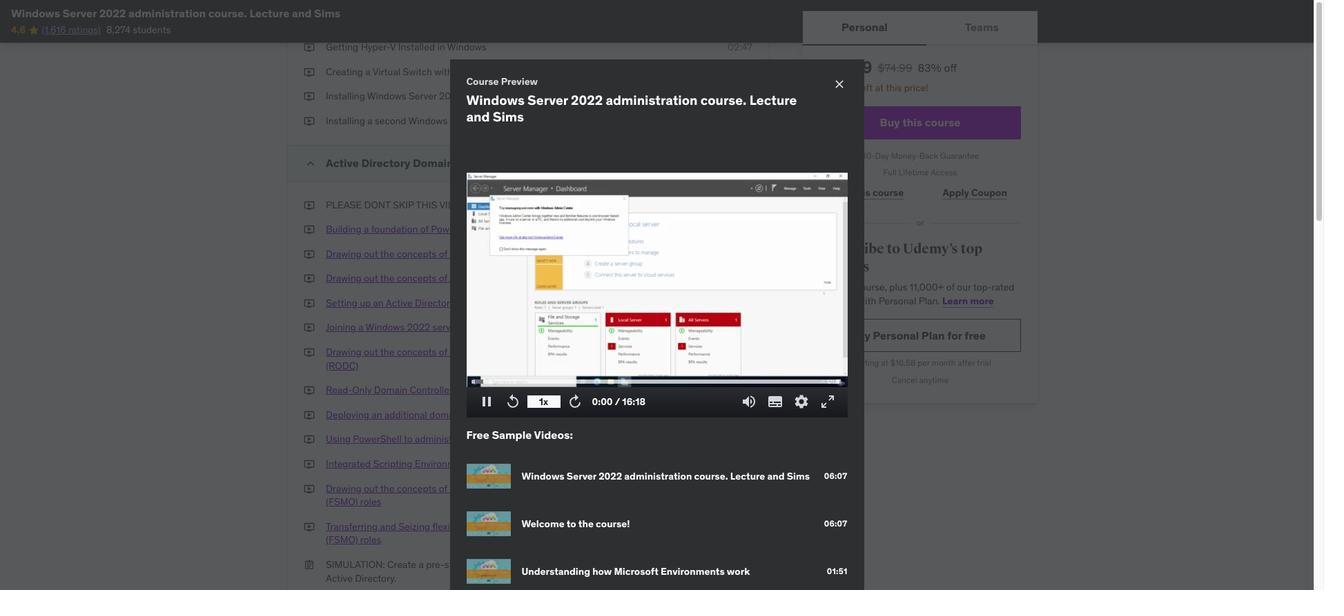 Task type: vqa. For each thing, say whether or not it's contained in the screenshot.
at
yes



Task type: describe. For each thing, give the bounding box(es) containing it.
using powershell to administer servers remotely button
[[326, 433, 535, 447]]

of for drawing out the concepts of domain, trees and forests
[[439, 248, 447, 260]]

access
[[931, 167, 957, 178]]

building
[[326, 223, 362, 236]]

question
[[715, 559, 753, 571]]

staged
[[444, 559, 474, 571]]

(rodc)
[[326, 359, 358, 372]]

free sample videos:
[[466, 428, 573, 442]]

transferring and seizing flexible single master operations (fsmo) roles
[[326, 520, 572, 546]]

/
[[615, 395, 620, 408]]

mute image
[[741, 394, 757, 410]]

in inside simulation: create a pre-staged rodc computer object in active directory.
[[579, 559, 587, 571]]

understanding how microsoft environments work
[[522, 565, 750, 578]]

learn more link
[[943, 295, 994, 307]]

sims inside course preview windows server 2022 administration course. lecture and sims
[[493, 108, 524, 125]]

(rodcs)
[[460, 384, 497, 396]]

using powershell to administer servers remotely
[[326, 433, 535, 446]]

windows down iso
[[447, 41, 486, 53]]

windows up second
[[367, 90, 406, 102]]

06:07 for windows server 2022 administration course. lecture and sims
[[824, 471, 848, 481]]

integrated
[[326, 458, 371, 470]]

using
[[326, 433, 351, 446]]

coupon
[[971, 186, 1007, 199]]

month
[[932, 358, 956, 368]]

the for flexible
[[380, 482, 395, 495]]

4 xsmall image from the top
[[304, 90, 315, 104]]

13 xsmall image from the top
[[304, 559, 315, 572]]

windows up '4.6'
[[11, 6, 60, 20]]

windows up getting hyper-v installed in windows
[[385, 16, 424, 29]]

directory inside setting up an active directory domain controller button
[[415, 297, 455, 309]]

(ise)
[[472, 458, 492, 470]]

top
[[961, 240, 983, 258]]

starting at $16.58 per month after trial cancel anytime
[[849, 358, 991, 385]]

subtitles image
[[767, 394, 783, 410]]

servers
[[463, 433, 494, 446]]

personal inside try personal plan for free link
[[873, 329, 919, 342]]

this for buy this course
[[903, 115, 923, 129]]

server inside button
[[510, 223, 538, 236]]

83%
[[918, 61, 942, 75]]

roles inside drawing out the concepts of flexible single master operations (fsmo) roles
[[360, 496, 381, 508]]

$12.99 $74.99 83% off 1 day left at this price!
[[820, 57, 957, 94]]

concepts for domain,
[[397, 248, 437, 260]]

1 xsmall image from the top
[[304, 115, 315, 128]]

to up sample on the left of page
[[507, 409, 516, 421]]

operations inside transferring and seizing flexible single master operations (fsmo) roles
[[526, 520, 572, 533]]

active down domain,
[[449, 272, 476, 285]]

get
[[820, 281, 835, 294]]

$74.99
[[878, 61, 912, 75]]

the inside windows server 2022 administration course. lecture and sims dialog
[[578, 518, 594, 530]]

building a foundation of powershell within server 2022
[[326, 223, 564, 236]]

windows inside course preview windows server 2022 administration course. lecture and sims
[[466, 92, 525, 109]]

0 horizontal spatial as
[[465, 90, 474, 102]]

within inside button
[[482, 223, 508, 236]]

controller inside setting up an active directory domain controller button
[[493, 297, 536, 309]]

8,274 students
[[106, 24, 171, 36]]

server up welcome to the course! on the bottom
[[567, 470, 597, 483]]

server down switch
[[409, 90, 437, 102]]

0 horizontal spatial powershell
[[353, 433, 402, 446]]

windows down videos:
[[522, 470, 565, 483]]

learn more
[[943, 295, 994, 307]]

a left second
[[367, 115, 373, 127]]

out for drawing out the concepts of domain, trees and forests
[[364, 248, 378, 260]]

xsmall image for drawing out the concepts of read-only domain controller (rodc)
[[304, 346, 315, 359]]

this
[[416, 199, 437, 211]]

deploying an additional domain controller to a domain
[[326, 409, 558, 421]]

full
[[883, 167, 897, 178]]

0 horizontal spatial windows server 2022 administration course. lecture and sims
[[11, 6, 341, 20]]

try
[[855, 329, 871, 342]]

active directory domain service (adds) deployment
[[326, 156, 603, 170]]

skip
[[393, 199, 414, 211]]

preview inside course preview windows server 2022 administration course. lecture and sims
[[501, 75, 538, 87]]

flexible inside drawing out the concepts of flexible single master operations (fsmo) roles
[[450, 482, 481, 495]]

2 vertical spatial sims
[[787, 470, 810, 483]]

installing for installing windows server 2022 as a virtual machine
[[326, 90, 365, 102]]

joining a windows 2022 server to a domain button
[[326, 321, 512, 335]]

6 xsmall image from the top
[[304, 297, 315, 310]]

lecture inside course preview windows server 2022 administration course. lecture and sims
[[750, 92, 797, 109]]

microsoft
[[614, 565, 659, 578]]

to inside subscribe to udemy's top courses
[[887, 240, 900, 258]]

gift
[[833, 186, 851, 199]]

service
[[456, 156, 495, 170]]

0 vertical spatial in
[[437, 41, 445, 53]]

videos:
[[534, 428, 573, 442]]

drawing out the concepts of flexible single master operations (fsmo) roles button
[[326, 482, 602, 509]]

read- inside read-only domain controllers (rodcs) deployment button
[[326, 384, 352, 396]]

downloading windows server 2022 iso
[[326, 16, 498, 29]]

iso
[[482, 16, 498, 29]]

create
[[387, 559, 416, 571]]

second
[[375, 115, 406, 127]]

personal inside personal button
[[842, 20, 888, 34]]

8,274
[[106, 24, 131, 36]]

1 inside $12.99 $74.99 83% off 1 day left at this price!
[[833, 81, 838, 94]]

personal inside get this course, plus 11,000+ of our top-rated courses, with personal plan.
[[879, 295, 916, 307]]

2 horizontal spatial virtual
[[525, 115, 553, 127]]

1 xsmall image from the top
[[304, 16, 315, 30]]

3 xsmall image from the top
[[304, 65, 315, 79]]

video
[[439, 199, 468, 211]]

(adds)
[[498, 156, 536, 170]]

4.6
[[11, 24, 26, 36]]

setting
[[326, 297, 358, 309]]

only inside drawing out the concepts of read-only domain controller (rodc)
[[476, 346, 496, 358]]

single inside drawing out the concepts of flexible single master operations (fsmo) roles
[[483, 482, 509, 495]]

master inside drawing out the concepts of flexible single master operations (fsmo) roles
[[511, 482, 541, 495]]

active inside simulation: create a pre-staged rodc computer object in active directory.
[[326, 572, 353, 585]]

0 vertical spatial within
[[434, 65, 460, 78]]

drawing out the concepts of active directory partitions button
[[326, 272, 562, 286]]

apply coupon button
[[929, 179, 1021, 207]]

the for read-
[[380, 346, 395, 358]]

computer
[[506, 559, 547, 571]]

tab list containing personal
[[803, 11, 1038, 46]]

12:22
[[730, 384, 753, 396]]

2 vertical spatial lecture
[[730, 470, 765, 483]]

subscribe
[[820, 240, 884, 258]]

a inside simulation: create a pre-staged rodc computer object in active directory.
[[419, 559, 424, 571]]

1 vertical spatial 1
[[709, 559, 713, 571]]

operations inside drawing out the concepts of flexible single master operations (fsmo) roles
[[543, 482, 589, 495]]

buy
[[880, 115, 900, 129]]

active inside dropdown button
[[326, 156, 359, 170]]

2 06:38 from the top
[[727, 458, 753, 470]]

personal button
[[803, 11, 927, 44]]

try personal plan for free link
[[820, 319, 1021, 352]]

drawing out the concepts of domain, trees and forests button
[[326, 248, 564, 261]]

0 horizontal spatial virtual
[[373, 65, 401, 78]]

0 horizontal spatial hyper-
[[361, 41, 390, 53]]

domain for server
[[480, 321, 512, 334]]

teams
[[965, 20, 999, 34]]

buy this course button
[[820, 106, 1021, 139]]

course for gift this course
[[873, 186, 904, 199]]

06:07 for welcome to the course!
[[824, 519, 848, 529]]

read-only domain controllers (rodcs) deployment button
[[326, 384, 550, 398]]

domain up server
[[457, 297, 490, 309]]

out for drawing out the concepts of read-only domain controller (rodc)
[[364, 346, 378, 358]]

8 xsmall image from the top
[[304, 384, 315, 398]]

to right server
[[461, 321, 470, 334]]

lifetime
[[899, 167, 929, 178]]

16:18 inside windows server 2022 administration course. lecture and sims dialog
[[622, 395, 646, 408]]

drawing for drawing out the concepts of flexible single master operations (fsmo) roles
[[326, 482, 362, 495]]

directory inside drawing out the concepts of active directory partitions button
[[479, 272, 518, 285]]

server up ratings)
[[63, 6, 97, 20]]

roles inside transferring and seizing flexible single master operations (fsmo) roles
[[360, 534, 381, 546]]

this for gift this course
[[853, 186, 871, 199]]

concepts for read-
[[397, 346, 437, 358]]

11,000+
[[910, 281, 944, 294]]

administration inside course preview windows server 2022 administration course. lecture and sims
[[606, 92, 698, 109]]

course. inside course preview windows server 2022 administration course. lecture and sims
[[701, 92, 747, 109]]

gift this course
[[833, 186, 904, 199]]

2022 down course
[[480, 115, 503, 127]]

forward 5 seconds image
[[567, 394, 583, 410]]

out for drawing out the concepts of flexible single master operations (fsmo) roles
[[364, 482, 378, 495]]

drawing out the concepts of read-only domain controller (rodc) button
[[326, 346, 602, 373]]

simulation: create a pre-staged rodc computer object in active directory.
[[326, 559, 587, 585]]

0 vertical spatial 16:18
[[731, 297, 753, 309]]

1 horizontal spatial virtual
[[484, 90, 512, 102]]

scripting
[[373, 458, 412, 470]]

remotely
[[497, 433, 535, 446]]

xsmall image for building a foundation of powershell within server 2022
[[304, 223, 315, 237]]

of for drawing out the concepts of active directory partitions
[[439, 272, 447, 285]]

off
[[944, 61, 957, 75]]

try personal plan for free
[[855, 329, 986, 342]]

preview for 06:38
[[670, 458, 705, 470]]

domain inside drawing out the concepts of read-only domain controller (rodc)
[[498, 346, 531, 358]]

a inside deploying an additional domain controller to a domain button
[[518, 409, 524, 421]]

and inside transferring and seizing flexible single master operations (fsmo) roles
[[380, 520, 396, 533]]

get this course, plus 11,000+ of our top-rated courses, with personal plan.
[[820, 281, 1015, 307]]

0 vertical spatial administration
[[128, 6, 206, 20]]

2022 up forests
[[541, 223, 564, 236]]

preview for 05:54
[[671, 321, 705, 334]]

08:14
[[729, 346, 753, 358]]

deployment
[[499, 384, 550, 396]]



Task type: locate. For each thing, give the bounding box(es) containing it.
2022 left iso
[[456, 16, 480, 29]]

1 question
[[709, 559, 753, 571]]

controller inside drawing out the concepts of read-only domain controller (rodc)
[[534, 346, 577, 358]]

drawing for drawing out the concepts of active directory partitions
[[326, 272, 362, 285]]

windows down installing windows server 2022 as a virtual machine
[[408, 115, 448, 127]]

drawing inside drawing out the concepts of read-only domain controller (rodc)
[[326, 346, 362, 358]]

windows inside button
[[366, 321, 405, 334]]

1 horizontal spatial within
[[482, 223, 508, 236]]

roles up transferring
[[360, 496, 381, 508]]

installing windows server 2022 as a virtual machine
[[326, 90, 551, 102]]

domain for controller
[[526, 409, 558, 421]]

concepts inside drawing out the concepts of read-only domain controller (rodc)
[[397, 346, 437, 358]]

05:54
[[727, 321, 753, 334]]

operations up welcome to the course! on the bottom
[[543, 482, 589, 495]]

of down server
[[439, 346, 447, 358]]

single
[[483, 482, 509, 495], [466, 520, 491, 533]]

an right the up
[[373, 297, 384, 309]]

0 vertical spatial 1
[[833, 81, 838, 94]]

2 xsmall image from the top
[[304, 199, 315, 212]]

1 concepts from the top
[[397, 248, 437, 260]]

2 horizontal spatial directory
[[479, 272, 518, 285]]

controller down partitions
[[493, 297, 536, 309]]

concepts up setting up an active directory domain controller
[[397, 272, 437, 285]]

0 vertical spatial at
[[875, 81, 884, 94]]

1 horizontal spatial machine
[[555, 115, 592, 127]]

drawing
[[326, 248, 362, 260], [326, 272, 362, 285], [326, 346, 362, 358], [326, 482, 362, 495]]

machine
[[514, 90, 551, 102], [555, 115, 592, 127]]

price!
[[904, 81, 929, 94]]

0 horizontal spatial machine
[[514, 90, 551, 102]]

1 vertical spatial only
[[352, 384, 372, 396]]

16:18 right /
[[622, 395, 646, 408]]

1 vertical spatial 16:18
[[622, 395, 646, 408]]

of down environment
[[439, 482, 447, 495]]

our
[[957, 281, 971, 294]]

and inside button
[[513, 248, 529, 260]]

2 vertical spatial virtual
[[525, 115, 553, 127]]

sample
[[492, 428, 532, 442]]

2 06:07 from the top
[[824, 519, 848, 529]]

0 vertical spatial lecture
[[250, 6, 289, 20]]

1 horizontal spatial course
[[925, 115, 961, 129]]

gift this course link
[[820, 179, 918, 207]]

0 vertical spatial windows server 2022 administration course. lecture and sims
[[11, 6, 341, 20]]

1 horizontal spatial v
[[492, 65, 498, 78]]

0 vertical spatial virtual
[[373, 65, 401, 78]]

a right joining
[[358, 321, 364, 334]]

per
[[918, 358, 930, 368]]

partitions
[[521, 272, 562, 285]]

out inside drawing out the concepts of read-only domain controller (rodc)
[[364, 346, 378, 358]]

controller up deployment
[[534, 346, 577, 358]]

installing a second windows server 2022 as a virtual machine
[[326, 115, 592, 127]]

students
[[133, 24, 171, 36]]

0 vertical spatial powershell
[[431, 223, 480, 236]]

directory down trees
[[479, 272, 518, 285]]

progress bar slider
[[475, 374, 839, 390]]

1 out from the top
[[364, 248, 378, 260]]

hyper- up installing windows server 2022 as a virtual machine
[[463, 65, 492, 78]]

the inside drawing out the concepts of read-only domain controller (rodc)
[[380, 346, 395, 358]]

server inside course preview windows server 2022 administration course. lecture and sims
[[528, 92, 568, 109]]

trees
[[487, 248, 511, 260]]

0 horizontal spatial in
[[437, 41, 445, 53]]

2022 up 'course!'
[[599, 470, 622, 483]]

2 xsmall image from the top
[[304, 41, 315, 54]]

1 horizontal spatial sims
[[493, 108, 524, 125]]

of inside drawing out the concepts of flexible single master operations (fsmo) roles
[[439, 482, 447, 495]]

3 xsmall image from the top
[[304, 223, 315, 237]]

5 xsmall image from the top
[[304, 346, 315, 359]]

1 vertical spatial sims
[[493, 108, 524, 125]]

seizing
[[399, 520, 430, 533]]

to left udemy's
[[887, 240, 900, 258]]

1 left day
[[833, 81, 838, 94]]

0 horizontal spatial sims
[[314, 6, 341, 20]]

1 horizontal spatial hyper-
[[463, 65, 492, 78]]

a right creating
[[365, 65, 370, 78]]

drawing down integrated
[[326, 482, 362, 495]]

1 vertical spatial directory
[[479, 272, 518, 285]]

operations up 'object' at the bottom left
[[526, 520, 572, 533]]

1 vertical spatial virtual
[[484, 90, 512, 102]]

0 vertical spatial only
[[476, 346, 496, 358]]

2022 up installing a second windows server 2022 as a virtual machine
[[439, 90, 462, 102]]

in right 'object' at the bottom left
[[579, 559, 587, 571]]

to up integrated scripting environment (ise)
[[404, 433, 413, 446]]

please
[[326, 199, 362, 211]]

1x button
[[527, 390, 560, 414]]

2 concepts from the top
[[397, 272, 437, 285]]

this for get this course, plus 11,000+ of our top-rated courses, with personal plan.
[[838, 281, 853, 294]]

xsmall image
[[304, 16, 315, 30], [304, 41, 315, 54], [304, 65, 315, 79], [304, 90, 315, 104], [304, 272, 315, 286], [304, 297, 315, 310], [304, 321, 315, 335], [304, 384, 315, 398], [304, 433, 315, 447], [304, 458, 315, 471], [304, 482, 315, 496], [304, 520, 315, 534], [304, 559, 315, 572]]

active right small image
[[326, 156, 359, 170]]

1 vertical spatial operations
[[526, 520, 572, 533]]

fullscreen image
[[819, 394, 836, 410]]

this
[[886, 81, 902, 94], [903, 115, 923, 129], [853, 186, 871, 199], [838, 281, 853, 294]]

anytime
[[919, 375, 949, 385]]

joining
[[326, 321, 356, 334]]

as down course
[[465, 90, 474, 102]]

0 horizontal spatial directory
[[361, 156, 410, 170]]

operations
[[543, 482, 589, 495], [526, 520, 572, 533]]

0 vertical spatial an
[[373, 297, 384, 309]]

course up back
[[925, 115, 961, 129]]

1 horizontal spatial 1
[[833, 81, 838, 94]]

installed
[[398, 41, 435, 53]]

0 vertical spatial operations
[[543, 482, 589, 495]]

read- down server
[[450, 346, 476, 358]]

of for drawing out the concepts of flexible single master operations (fsmo) roles
[[439, 482, 447, 495]]

only inside button
[[352, 384, 372, 396]]

0 horizontal spatial read-
[[326, 384, 352, 396]]

free
[[965, 329, 986, 342]]

xsmall image for drawing out the concepts of domain, trees and forests
[[304, 248, 315, 261]]

read- down (rodc)
[[326, 384, 352, 396]]

1 vertical spatial lecture
[[750, 92, 797, 109]]

0 vertical spatial as
[[465, 90, 474, 102]]

the for domain,
[[380, 248, 395, 260]]

0 vertical spatial v
[[390, 41, 396, 53]]

an left additional
[[372, 409, 382, 421]]

1 horizontal spatial read-
[[450, 346, 476, 358]]

1 vertical spatial in
[[579, 559, 587, 571]]

domain up additional
[[374, 384, 407, 396]]

0 horizontal spatial v
[[390, 41, 396, 53]]

drawing for drawing out the concepts of read-only domain controller (rodc)
[[326, 346, 362, 358]]

2 vertical spatial course.
[[694, 470, 728, 483]]

0 vertical spatial hyper-
[[361, 41, 390, 53]]

4 xsmall image from the top
[[304, 248, 315, 261]]

11 xsmall image from the top
[[304, 482, 315, 496]]

this inside gift this course link
[[853, 186, 871, 199]]

a up free sample videos:
[[518, 409, 524, 421]]

day
[[875, 150, 889, 161]]

environments
[[661, 565, 725, 578]]

master inside transferring and seizing flexible single master operations (fsmo) roles
[[494, 520, 524, 533]]

0 vertical spatial personal
[[842, 20, 888, 34]]

plan.
[[919, 295, 940, 307]]

1 horizontal spatial 16:18
[[731, 297, 753, 309]]

06:38
[[727, 90, 753, 102], [727, 458, 753, 470]]

drawing out the concepts of active directory partitions
[[326, 272, 562, 285]]

0 vertical spatial 06:07
[[824, 471, 848, 481]]

flexible inside transferring and seizing flexible single master operations (fsmo) roles
[[432, 520, 463, 533]]

a right server
[[473, 321, 478, 334]]

2 drawing from the top
[[326, 272, 362, 285]]

0 vertical spatial course.
[[208, 6, 247, 20]]

top-
[[973, 281, 992, 294]]

to right welcome
[[567, 518, 576, 530]]

getting
[[326, 41, 359, 53]]

0 vertical spatial 06:38
[[727, 90, 753, 102]]

this down $74.99
[[886, 81, 902, 94]]

machine up active directory domain service (adds) deployment dropdown button
[[514, 90, 551, 102]]

1 06:38 from the top
[[727, 90, 753, 102]]

flexible down drawing out the concepts of flexible single master operations (fsmo) roles
[[432, 520, 463, 533]]

downloading
[[326, 16, 382, 29]]

of down 'building a foundation of powershell within server 2022' button
[[439, 248, 447, 260]]

creating a virtual switch within hyper-v
[[326, 65, 498, 78]]

and inside course preview windows server 2022 administration course. lecture and sims
[[466, 108, 490, 125]]

at left $16.58
[[881, 358, 889, 368]]

windows server 2022 administration course. lecture and sims inside dialog
[[522, 470, 810, 483]]

in right installed
[[437, 41, 445, 53]]

0 vertical spatial controller
[[493, 297, 536, 309]]

concepts down foundation
[[397, 248, 437, 260]]

single inside transferring and seizing flexible single master operations (fsmo) roles
[[466, 520, 491, 533]]

1 vertical spatial (fsmo)
[[326, 534, 358, 546]]

1 vertical spatial flexible
[[432, 520, 463, 533]]

0 vertical spatial master
[[511, 482, 541, 495]]

directory.
[[355, 572, 397, 585]]

master up welcome
[[511, 482, 541, 495]]

an
[[373, 297, 384, 309], [372, 409, 382, 421]]

cancel
[[892, 375, 917, 385]]

0 horizontal spatial 1
[[709, 559, 713, 571]]

windows server 2022 administration course. lecture and sims
[[11, 6, 341, 20], [522, 470, 810, 483]]

preview for 12:22
[[673, 384, 707, 396]]

out inside drawing out the concepts of flexible single master operations (fsmo) roles
[[364, 482, 378, 495]]

1 horizontal spatial only
[[476, 346, 496, 358]]

virtual left switch
[[373, 65, 401, 78]]

out down scripting
[[364, 482, 378, 495]]

to inside windows server 2022 administration course. lecture and sims dialog
[[567, 518, 576, 530]]

1 vertical spatial roles
[[360, 534, 381, 546]]

the for active
[[380, 272, 395, 285]]

server up installed
[[426, 16, 454, 29]]

1 vertical spatial as
[[506, 115, 516, 127]]

for
[[947, 329, 962, 342]]

master up computer
[[494, 520, 524, 533]]

5 xsmall image from the top
[[304, 272, 315, 286]]

a down course
[[477, 90, 482, 102]]

installing for installing a second windows server 2022 as a virtual machine
[[326, 115, 365, 127]]

06:38 down the '03:47'
[[727, 458, 753, 470]]

welcome
[[522, 518, 565, 530]]

concepts inside drawing out the concepts of flexible single master operations (fsmo) roles
[[397, 482, 437, 495]]

drawing down building
[[326, 248, 362, 260]]

personal up $16.58
[[873, 329, 919, 342]]

apply
[[943, 186, 969, 199]]

preview for 16:18
[[675, 297, 709, 309]]

1 vertical spatial 06:07
[[824, 519, 848, 529]]

out up the up
[[364, 272, 378, 285]]

machine up deployment
[[555, 115, 592, 127]]

tab list
[[803, 11, 1038, 46]]

0 vertical spatial directory
[[361, 156, 410, 170]]

4 drawing from the top
[[326, 482, 362, 495]]

concepts for flexible
[[397, 482, 437, 495]]

1x
[[539, 395, 548, 408]]

as up (adds)
[[506, 115, 516, 127]]

course for buy this course
[[925, 115, 961, 129]]

how
[[593, 565, 612, 578]]

1 horizontal spatial in
[[579, 559, 587, 571]]

3 out from the top
[[364, 346, 378, 358]]

1 vertical spatial controller
[[534, 346, 577, 358]]

setting up an active directory domain controller button
[[326, 297, 536, 310]]

small image
[[304, 156, 318, 170]]

transferring and seizing flexible single master operations (fsmo) roles button
[[326, 520, 602, 548]]

a up (adds)
[[518, 115, 523, 127]]

guarantee
[[940, 150, 979, 161]]

drawing inside drawing out the concepts of flexible single master operations (fsmo) roles
[[326, 482, 362, 495]]

pause image
[[478, 394, 495, 410]]

at inside starting at $16.58 per month after trial cancel anytime
[[881, 358, 889, 368]]

out inside drawing out the concepts of active directory partitions button
[[364, 272, 378, 285]]

1 roles from the top
[[360, 496, 381, 508]]

domain,
[[450, 248, 485, 260]]

(fsmo) inside transferring and seizing flexible single master operations (fsmo) roles
[[326, 534, 358, 546]]

domain down the 1x
[[526, 409, 558, 421]]

30-
[[862, 150, 875, 161]]

forests
[[531, 248, 564, 260]]

1 06:07 from the top
[[824, 471, 848, 481]]

server down installing windows server 2022 as a virtual machine
[[450, 115, 478, 127]]

drawing out the concepts of domain, trees and forests
[[326, 248, 564, 260]]

course inside gift this course link
[[873, 186, 904, 199]]

0 vertical spatial course
[[925, 115, 961, 129]]

2 vertical spatial administration
[[624, 470, 692, 483]]

0:00
[[592, 395, 613, 408]]

2 vertical spatial personal
[[873, 329, 919, 342]]

domain up drawing out the concepts of read-only domain controller (rodc) button
[[480, 321, 512, 334]]

1 vertical spatial within
[[482, 223, 508, 236]]

of
[[420, 223, 429, 236], [439, 248, 447, 260], [439, 272, 447, 285], [946, 281, 955, 294], [439, 346, 447, 358], [439, 482, 447, 495]]

1 horizontal spatial as
[[506, 115, 516, 127]]

1 vertical spatial course
[[873, 186, 904, 199]]

1 vertical spatial v
[[492, 65, 498, 78]]

this inside buy this course button
[[903, 115, 923, 129]]

0 horizontal spatial within
[[434, 65, 460, 78]]

4 out from the top
[[364, 482, 378, 495]]

3 concepts from the top
[[397, 346, 437, 358]]

sims
[[314, 6, 341, 20], [493, 108, 524, 125], [787, 470, 810, 483]]

1 vertical spatial hyper-
[[463, 65, 492, 78]]

switch
[[403, 65, 432, 78]]

1 vertical spatial powershell
[[353, 433, 402, 446]]

concepts down the integrated scripting environment (ise) "button"
[[397, 482, 437, 495]]

2 horizontal spatial domain
[[526, 409, 558, 421]]

active down simulation: on the left bottom of the page
[[326, 572, 353, 585]]

server up active directory domain service (adds) deployment dropdown button
[[528, 92, 568, 109]]

this right buy
[[903, 115, 923, 129]]

settings image
[[793, 394, 810, 410]]

1 vertical spatial an
[[372, 409, 382, 421]]

setting up an active directory domain controller
[[326, 297, 536, 309]]

1 vertical spatial single
[[466, 520, 491, 533]]

preview for 08:14
[[673, 346, 707, 358]]

1 vertical spatial at
[[881, 358, 889, 368]]

close modal image
[[832, 77, 846, 91]]

2 (fsmo) from the top
[[326, 534, 358, 546]]

domain up deployment
[[498, 346, 531, 358]]

read- inside drawing out the concepts of read-only domain controller (rodc)
[[450, 346, 476, 358]]

6 xsmall image from the top
[[304, 409, 315, 422]]

this right 'gift'
[[853, 186, 871, 199]]

domain inside joining a windows 2022 server to a domain button
[[480, 321, 512, 334]]

xsmall image
[[304, 115, 315, 128], [304, 199, 315, 212], [304, 223, 315, 237], [304, 248, 315, 261], [304, 346, 315, 359], [304, 409, 315, 422]]

rodc
[[477, 559, 504, 571]]

controller
[[493, 297, 536, 309], [534, 346, 577, 358]]

this inside get this course, plus 11,000+ of our top-rated courses, with personal plan.
[[838, 281, 853, 294]]

0 vertical spatial read-
[[450, 346, 476, 358]]

virtual up active directory domain service (adds) deployment dropdown button
[[525, 115, 553, 127]]

buy this course
[[880, 115, 961, 129]]

9 xsmall image from the top
[[304, 433, 315, 447]]

transferring
[[326, 520, 378, 533]]

out inside drawing out the concepts of domain, trees and forests button
[[364, 248, 378, 260]]

of down drawing out the concepts of domain, trees and forests button
[[439, 272, 447, 285]]

12 xsmall image from the top
[[304, 520, 315, 534]]

powershell down video
[[431, 223, 480, 236]]

as
[[465, 90, 474, 102], [506, 115, 516, 127]]

please dont skip this video
[[326, 199, 468, 211]]

course
[[466, 75, 499, 87]]

this up 'courses,'
[[838, 281, 853, 294]]

0 vertical spatial machine
[[514, 90, 551, 102]]

2 horizontal spatial sims
[[787, 470, 810, 483]]

virtual down course
[[484, 90, 512, 102]]

domain
[[413, 156, 453, 170], [457, 297, 490, 309], [498, 346, 531, 358], [374, 384, 407, 396]]

only up deploying on the left bottom of the page
[[352, 384, 372, 396]]

1 vertical spatial course.
[[701, 92, 747, 109]]

1 vertical spatial personal
[[879, 295, 916, 307]]

to
[[887, 240, 900, 258], [461, 321, 470, 334], [507, 409, 516, 421], [404, 433, 413, 446], [567, 518, 576, 530]]

a left the pre-
[[419, 559, 424, 571]]

0 horizontal spatial domain
[[430, 409, 462, 421]]

1 installing from the top
[[326, 90, 365, 102]]

2 roles from the top
[[360, 534, 381, 546]]

1 (fsmo) from the top
[[326, 496, 358, 508]]

windows server 2022 administration course. lecture and sims dialog
[[450, 59, 864, 590]]

0 vertical spatial single
[[483, 482, 509, 495]]

only up (rodcs)
[[476, 346, 496, 358]]

0:00 / 16:18
[[592, 395, 646, 408]]

0 vertical spatial installing
[[326, 90, 365, 102]]

a inside 'building a foundation of powershell within server 2022' button
[[364, 223, 369, 236]]

2 out from the top
[[364, 272, 378, 285]]

0 vertical spatial (fsmo)
[[326, 496, 358, 508]]

3 drawing from the top
[[326, 346, 362, 358]]

v left installed
[[390, 41, 396, 53]]

drawing up (rodc)
[[326, 346, 362, 358]]

2022 down setting up an active directory domain controller button on the left
[[407, 321, 430, 334]]

directory inside active directory domain service (adds) deployment dropdown button
[[361, 156, 410, 170]]

4 concepts from the top
[[397, 482, 437, 495]]

(1,616
[[42, 24, 66, 36]]

of inside drawing out the concepts of read-only domain controller (rodc)
[[439, 346, 447, 358]]

16:18 up 05:54
[[731, 297, 753, 309]]

(1,616 ratings)
[[42, 24, 101, 36]]

courses,
[[820, 295, 856, 307]]

a right building
[[364, 223, 369, 236]]

getting hyper-v installed in windows
[[326, 41, 486, 53]]

windows down course
[[466, 92, 525, 109]]

drawing for drawing out the concepts of domain, trees and forests
[[326, 248, 362, 260]]

administration
[[128, 6, 206, 20], [606, 92, 698, 109], [624, 470, 692, 483]]

out for drawing out the concepts of active directory partitions
[[364, 272, 378, 285]]

single down (ise) at the left bottom of page
[[483, 482, 509, 495]]

joining a windows 2022 server to a domain
[[326, 321, 512, 334]]

course preview windows server 2022 administration course. lecture and sims
[[466, 75, 797, 125]]

personal down plus
[[879, 295, 916, 307]]

read-
[[450, 346, 476, 358], [326, 384, 352, 396]]

directory down second
[[361, 156, 410, 170]]

xsmall image for deploying an additional domain controller to a domain
[[304, 409, 315, 422]]

(fsmo) inside drawing out the concepts of flexible single master operations (fsmo) roles
[[326, 496, 358, 508]]

1 vertical spatial master
[[494, 520, 524, 533]]

course inside buy this course button
[[925, 115, 961, 129]]

preview for 03:47
[[672, 409, 706, 421]]

1 vertical spatial installing
[[326, 115, 365, 127]]

domain down read-only domain controllers (rodcs) deployment button
[[430, 409, 462, 421]]

this inside $12.99 $74.99 83% off 1 day left at this price!
[[886, 81, 902, 94]]

7 xsmall image from the top
[[304, 321, 315, 335]]

1 vertical spatial machine
[[555, 115, 592, 127]]

active up joining a windows 2022 server to a domain at the left
[[386, 297, 413, 309]]

2022
[[99, 6, 126, 20], [456, 16, 480, 29], [439, 90, 462, 102], [571, 92, 603, 109], [480, 115, 503, 127], [541, 223, 564, 236], [407, 321, 430, 334], [599, 470, 622, 483]]

of for drawing out the concepts of read-only domain controller (rodc)
[[439, 346, 447, 358]]

v down iso
[[492, 65, 498, 78]]

within up trees
[[482, 223, 508, 236]]

domain inside dropdown button
[[413, 156, 453, 170]]

2022 inside course preview windows server 2022 administration course. lecture and sims
[[571, 92, 603, 109]]

money-
[[891, 150, 920, 161]]

1 horizontal spatial directory
[[415, 297, 455, 309]]

concepts for active
[[397, 272, 437, 285]]

administer
[[415, 433, 461, 446]]

1 left question
[[709, 559, 713, 571]]

2022 up 8,274
[[99, 6, 126, 20]]

1 vertical spatial read-
[[326, 384, 352, 396]]

at inside $12.99 $74.99 83% off 1 day left at this price!
[[875, 81, 884, 94]]

of down this
[[420, 223, 429, 236]]

drawing up setting
[[326, 272, 362, 285]]

virtual
[[373, 65, 401, 78], [484, 90, 512, 102], [525, 115, 553, 127]]

of inside get this course, plus 11,000+ of our top-rated courses, with personal plan.
[[946, 281, 955, 294]]

0 horizontal spatial only
[[352, 384, 372, 396]]

building a foundation of powershell within server 2022 button
[[326, 223, 564, 237]]

simulation:
[[326, 559, 385, 571]]

2 vertical spatial directory
[[415, 297, 455, 309]]

domain inside button
[[374, 384, 407, 396]]

installing down creating
[[326, 90, 365, 102]]

roles
[[360, 496, 381, 508], [360, 534, 381, 546]]

1 drawing from the top
[[326, 248, 362, 260]]

the inside drawing out the concepts of flexible single master operations (fsmo) roles
[[380, 482, 395, 495]]

server up forests
[[510, 223, 538, 236]]

0 vertical spatial roles
[[360, 496, 381, 508]]

personal up $12.99
[[842, 20, 888, 34]]

2 installing from the top
[[326, 115, 365, 127]]

1 vertical spatial windows server 2022 administration course. lecture and sims
[[522, 470, 810, 483]]

day
[[840, 81, 856, 94]]

(fsmo) up transferring
[[326, 496, 358, 508]]

courses
[[820, 258, 870, 275]]

in
[[437, 41, 445, 53], [579, 559, 587, 571]]

1 horizontal spatial domain
[[480, 321, 512, 334]]

10 xsmall image from the top
[[304, 458, 315, 471]]

rewind 5 seconds image
[[504, 394, 521, 410]]

02:47
[[728, 41, 753, 53]]

within up installing windows server 2022 as a virtual machine
[[434, 65, 460, 78]]



